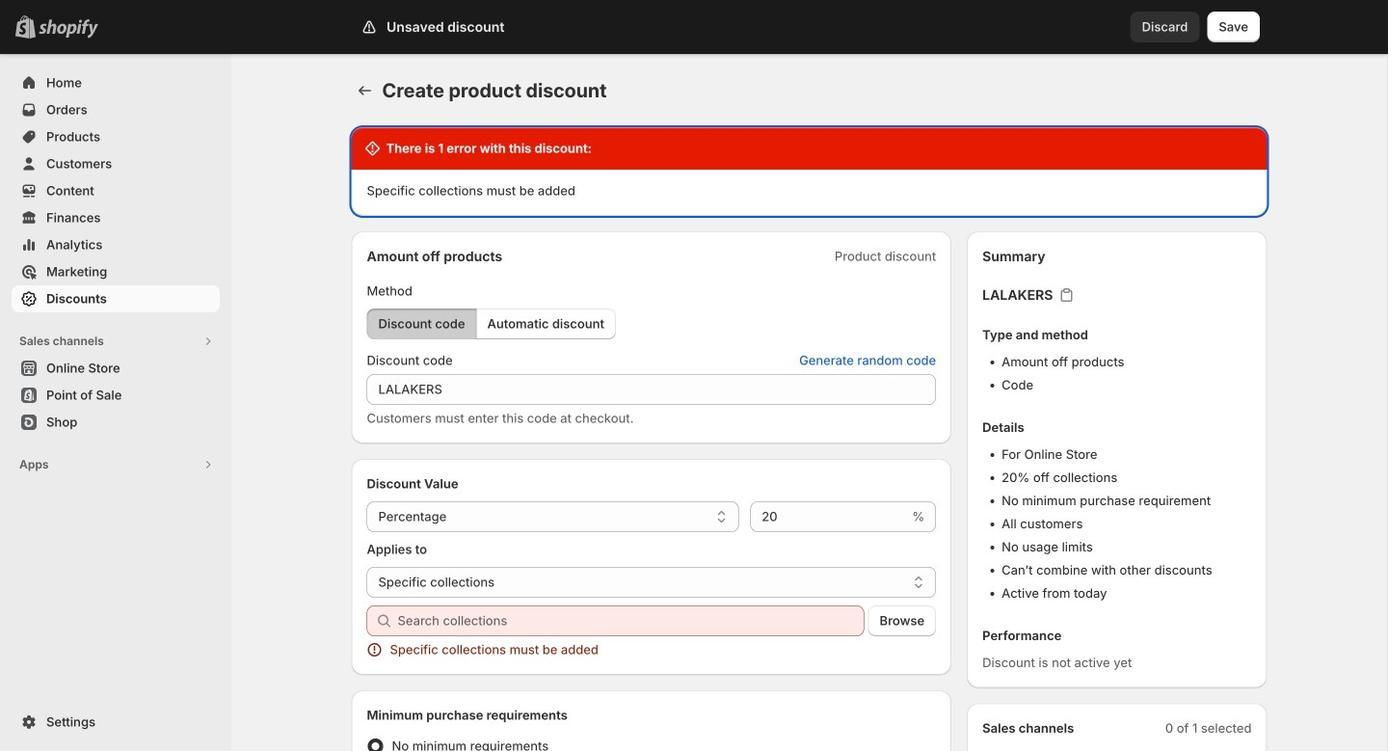 Task type: vqa. For each thing, say whether or not it's contained in the screenshot.
SEARCH COUNTRIES text field
no



Task type: locate. For each thing, give the bounding box(es) containing it.
Search collections text field
[[398, 606, 865, 637]]

None text field
[[367, 374, 937, 405], [751, 502, 909, 532], [367, 374, 937, 405], [751, 502, 909, 532]]



Task type: describe. For each thing, give the bounding box(es) containing it.
shopify image
[[39, 19, 98, 38]]



